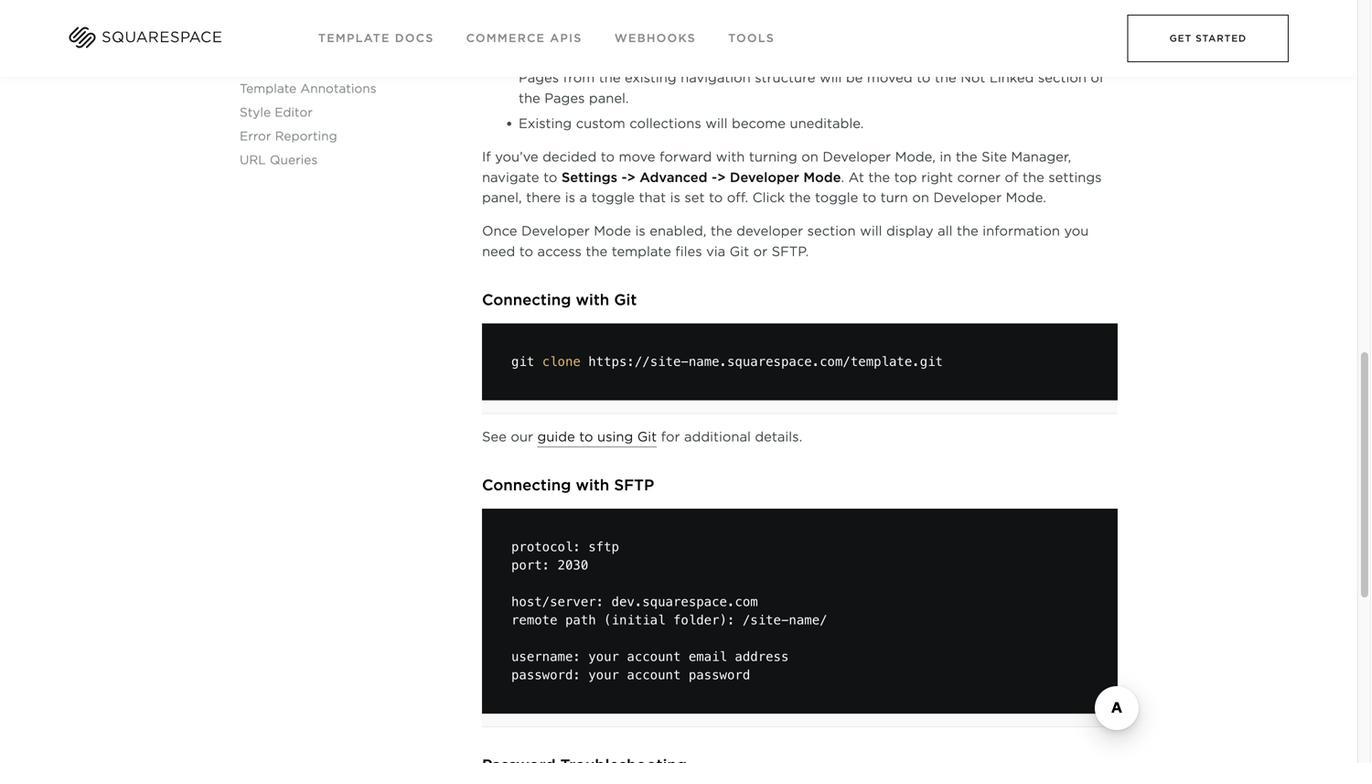 Task type: locate. For each thing, give the bounding box(es) containing it.
the
[[642, 25, 664, 40], [868, 50, 890, 65], [599, 70, 621, 86], [935, 70, 957, 86], [519, 91, 541, 106], [956, 149, 978, 165], [869, 170, 891, 185], [1023, 170, 1045, 185], [789, 190, 811, 206], [711, 223, 733, 239], [957, 223, 979, 239], [586, 244, 608, 259]]

-
[[622, 170, 627, 185], [712, 170, 718, 185]]

1 horizontal spatial custom
[[668, 25, 717, 40]]

you've
[[495, 149, 539, 165]]

custom down based
[[668, 25, 717, 40]]

git inside once developer mode is enabled, the developer section will display all the information you need to access the template files via git or sftp.
[[730, 244, 750, 259]]

2 vertical spatial on
[[913, 190, 930, 206]]

of inside '. at the top right corner of the settings panel, there is a toggle that is set to off. click the toggle to turn on developer mode.'
[[1005, 170, 1019, 185]]

tools link
[[729, 32, 775, 45]]

0 vertical spatial account
[[627, 649, 681, 665]]

if you've decided to move forward with turning on developer mode, in the site manager, navigate to
[[482, 149, 1072, 185]]

1 horizontal spatial mode
[[804, 170, 841, 185]]

1 horizontal spatial >
[[718, 170, 726, 185]]

2 vertical spatial git
[[638, 429, 657, 445]]

0 horizontal spatial mode
[[594, 223, 631, 239]]

1 horizontal spatial of
[[1091, 70, 1105, 86]]

2 > from the left
[[718, 170, 726, 185]]

(initial
[[604, 613, 666, 628]]

2 existing from the top
[[519, 116, 572, 131]]

the left 'not'
[[935, 70, 957, 86]]

to down original
[[917, 70, 931, 86]]

will left become in the top right of the page
[[706, 116, 728, 131]]

connecting with sftp
[[482, 476, 655, 494]]

section inside the site's existing navigation structure will revert to the original navigation structure. pages from the existing navigation structure will be moved to the not linked section of the pages panel.
[[1039, 70, 1087, 86]]

0 vertical spatial existing
[[519, 4, 572, 20]]

name.squarespace.com/template.git
[[689, 354, 943, 369]]

protocol: sftp port: 2030 host/server: dev.squarespace.com remote path (initial folder): /site-name/ username: your account email address password: your account password
[[512, 540, 828, 683]]

existing up "but"
[[519, 4, 572, 20]]

mode left at
[[804, 170, 841, 185]]

1 vertical spatial git
[[614, 291, 637, 309]]

style editor link
[[240, 105, 441, 120]]

0 horizontal spatial section
[[808, 223, 856, 239]]

toggle
[[592, 190, 635, 206], [815, 190, 859, 206]]

/site-
[[743, 613, 789, 628]]

commerce
[[466, 32, 546, 45]]

once
[[482, 223, 518, 239]]

on inside '. at the top right corner of the settings panel, there is a toggle that is set to off. click the toggle to turn on developer mode.'
[[913, 190, 930, 206]]

will left revert
[[780, 50, 803, 65]]

for
[[661, 429, 680, 445]]

linked
[[990, 70, 1034, 86]]

structure.
[[1022, 50, 1086, 65]]

template annotations
[[240, 82, 377, 96]]

connecting down need
[[482, 291, 571, 309]]

- down the move
[[622, 170, 627, 185]]

local
[[240, 34, 273, 48]]

of inside the site's existing navigation structure will revert to the original navigation structure. pages from the existing navigation structure will be moved to the not linked section of the pages panel.
[[1091, 70, 1105, 86]]

of up mode.
[[1005, 170, 1019, 185]]

- down 'forward'
[[712, 170, 718, 185]]

1 vertical spatial on
[[802, 149, 819, 165]]

settings -> advanced -> developer mode
[[562, 170, 841, 185]]

existing up decided in the left of the page
[[519, 116, 572, 131]]

0 horizontal spatial of
[[1005, 170, 1019, 185]]

structure down revert
[[755, 70, 816, 86]]

will
[[833, 4, 855, 20], [780, 50, 803, 65], [820, 70, 842, 86], [706, 116, 728, 131], [860, 223, 883, 239]]

started
[[1196, 33, 1247, 44]]

git down template
[[614, 291, 637, 309]]

be right still
[[886, 4, 903, 20]]

connecting with git
[[482, 291, 637, 309]]

manager,
[[1012, 149, 1072, 165]]

pages down from
[[545, 91, 585, 106]]

0 horizontal spatial content
[[576, 4, 628, 20]]

template for template annotations
[[240, 82, 297, 96]]

git left or
[[730, 244, 750, 259]]

on up '. at the top right corner of the settings panel, there is a toggle that is set to off. click the toggle to turn on developer mode.'
[[802, 149, 819, 165]]

content up without
[[576, 4, 628, 20]]

git left for
[[638, 429, 657, 445]]

2 vertical spatial custom
[[576, 116, 626, 131]]

the right in
[[956, 149, 978, 165]]

0 horizontal spatial on
[[717, 4, 734, 20]]

mode up template
[[594, 223, 631, 239]]

0 horizontal spatial items
[[519, 25, 555, 40]]

0 vertical spatial items
[[632, 4, 668, 20]]

that
[[639, 190, 666, 206]]

1 vertical spatial template
[[240, 82, 297, 96]]

1 vertical spatial of
[[1005, 170, 1019, 185]]

0 horizontal spatial >
[[627, 170, 636, 185]]

2 connecting from the top
[[482, 476, 571, 494]]

template
[[318, 32, 390, 45], [240, 82, 297, 96]]

items
[[632, 4, 668, 20], [519, 25, 555, 40]]

1 your from the top
[[589, 649, 620, 665]]

1 vertical spatial connecting
[[482, 476, 571, 494]]

items up the the
[[519, 25, 555, 40]]

with left sftp
[[576, 476, 610, 494]]

existing down webhooks
[[625, 70, 677, 86]]

1 vertical spatial mode
[[594, 223, 631, 239]]

0 vertical spatial with
[[716, 149, 745, 165]]

0 horizontal spatial be
[[846, 70, 863, 86]]

template docs
[[318, 32, 434, 45]]

template up the style editor
[[240, 82, 297, 96]]

on
[[717, 4, 734, 20], [802, 149, 819, 165], [913, 190, 930, 206]]

with down access on the top left
[[576, 291, 610, 309]]

1 horizontal spatial section
[[1039, 70, 1087, 86]]

1 horizontal spatial -
[[712, 170, 718, 185]]

as
[[966, 4, 980, 20]]

of right linked
[[1091, 70, 1105, 86]]

0 vertical spatial of
[[1091, 70, 1105, 86]]

email
[[689, 649, 728, 665]]

the right at
[[869, 170, 891, 185]]

once developer mode is enabled, the developer section will display all the information you need to access the template files via git or sftp.
[[482, 223, 1089, 259]]

0 vertical spatial git
[[730, 244, 750, 259]]

developer up access on the top left
[[522, 223, 590, 239]]

existing down without
[[585, 50, 637, 65]]

in
[[940, 149, 952, 165]]

0 vertical spatial connecting
[[482, 291, 571, 309]]

1 vertical spatial with
[[576, 291, 610, 309]]

2 horizontal spatial on
[[913, 190, 930, 206]]

1 vertical spatial be
[[846, 70, 863, 86]]

the down the the
[[519, 91, 541, 106]]

0 horizontal spatial template
[[240, 82, 297, 96]]

guide
[[538, 429, 575, 445]]

you
[[1065, 223, 1089, 239]]

1 toggle from the left
[[592, 190, 635, 206]]

click
[[753, 190, 785, 206]]

commerce apis link
[[466, 32, 583, 45]]

corner
[[958, 170, 1001, 185]]

error
[[240, 129, 271, 143]]

webhooks
[[615, 32, 696, 45]]

1 vertical spatial account
[[627, 668, 681, 683]]

2030
[[558, 558, 589, 573]]

the site's existing navigation structure will revert to the original navigation structure. pages from the existing navigation structure will be moved to the not linked section of the pages panel.
[[519, 50, 1105, 106]]

1 horizontal spatial content
[[1055, 4, 1107, 20]]

template up 'template annotations' link
[[318, 32, 390, 45]]

1 vertical spatial custom
[[668, 25, 717, 40]]

pages
[[519, 70, 559, 86], [545, 91, 585, 106]]

developer up at
[[823, 149, 891, 165]]

existing content items based on custom types will still be editable as their base content items but without the custom fields.
[[519, 4, 1107, 40]]

to up the there
[[544, 170, 558, 185]]

pages down the the
[[519, 70, 559, 86]]

content right the base
[[1055, 4, 1107, 20]]

style
[[240, 105, 271, 120]]

is
[[565, 190, 576, 206], [670, 190, 681, 206], [636, 223, 646, 239]]

0 horizontal spatial -
[[622, 170, 627, 185]]

0 vertical spatial mode
[[804, 170, 841, 185]]

on up fields.
[[717, 4, 734, 20]]

1 existing from the top
[[519, 4, 572, 20]]

username:
[[512, 649, 581, 665]]

1 horizontal spatial template
[[318, 32, 390, 45]]

your right password:
[[589, 668, 620, 683]]

of
[[1091, 70, 1105, 86], [1005, 170, 1019, 185]]

0 vertical spatial on
[[717, 4, 734, 20]]

1 connecting from the top
[[482, 291, 571, 309]]

1 vertical spatial structure
[[755, 70, 816, 86]]

be
[[886, 4, 903, 20], [846, 70, 863, 86]]

0 vertical spatial custom
[[738, 4, 788, 20]]

is up template
[[636, 223, 646, 239]]

to left using
[[579, 429, 593, 445]]

2 toggle from the left
[[815, 190, 859, 206]]

commerce apis
[[466, 32, 583, 45]]

developer inside '. at the top right corner of the settings panel, there is a toggle that is set to off. click the toggle to turn on developer mode.'
[[934, 190, 1002, 206]]

existing inside the existing content items based on custom types will still be editable as their base content items but without the custom fields.
[[519, 4, 572, 20]]

custom up tools link
[[738, 4, 788, 20]]

set
[[685, 190, 705, 206]]

mode
[[804, 170, 841, 185], [594, 223, 631, 239]]

is left set
[[670, 190, 681, 206]]

be inside the existing content items based on custom types will still be editable as their base content items but without the custom fields.
[[886, 4, 903, 20]]

0 vertical spatial be
[[886, 4, 903, 20]]

developer down corner
[[934, 190, 1002, 206]]

git
[[512, 354, 535, 369]]

1 vertical spatial section
[[808, 223, 856, 239]]

section up sftp.
[[808, 223, 856, 239]]

structure down tools at top right
[[716, 50, 776, 65]]

2 - from the left
[[712, 170, 718, 185]]

1 horizontal spatial toggle
[[815, 190, 859, 206]]

2 vertical spatial with
[[576, 476, 610, 494]]

base
[[1019, 4, 1051, 20]]

2 horizontal spatial custom
[[738, 4, 788, 20]]

enabled,
[[650, 223, 707, 239]]

custom down panel.
[[576, 116, 626, 131]]

0 horizontal spatial toggle
[[592, 190, 635, 206]]

1 vertical spatial your
[[589, 668, 620, 683]]

on inside if you've decided to move forward with turning on developer mode, in the site manager, navigate to
[[802, 149, 819, 165]]

to
[[850, 50, 864, 65], [917, 70, 931, 86], [601, 149, 615, 165], [544, 170, 558, 185], [709, 190, 723, 206], [863, 190, 877, 206], [520, 244, 534, 259], [579, 429, 593, 445]]

settings
[[562, 170, 618, 185]]

host/server:
[[512, 595, 604, 610]]

editor
[[275, 105, 313, 120]]

with up settings -> advanced -> developer mode
[[716, 149, 745, 165]]

to right need
[[520, 244, 534, 259]]

tools
[[729, 32, 775, 45]]

> right advanced
[[718, 170, 726, 185]]

0 vertical spatial pages
[[519, 70, 559, 86]]

0 vertical spatial your
[[589, 649, 620, 665]]

connecting
[[482, 291, 571, 309], [482, 476, 571, 494]]

is left a
[[565, 190, 576, 206]]

1 horizontal spatial on
[[802, 149, 819, 165]]

items up webhooks
[[632, 4, 668, 20]]

1 horizontal spatial be
[[886, 4, 903, 20]]

will left display
[[860, 223, 883, 239]]

your down "path"
[[589, 649, 620, 665]]

site's
[[548, 50, 581, 65]]

1 horizontal spatial is
[[636, 223, 646, 239]]

local development
[[240, 34, 360, 48]]

will left still
[[833, 4, 855, 20]]

template for template docs
[[318, 32, 390, 45]]

> down the move
[[627, 170, 636, 185]]

address
[[735, 649, 789, 665]]

toggle right a
[[592, 190, 635, 206]]

0 vertical spatial section
[[1039, 70, 1087, 86]]

on down top
[[913, 190, 930, 206]]

developer inside once developer mode is enabled, the developer section will display all the information you need to access the template files via git or sftp.
[[522, 223, 590, 239]]

1 vertical spatial items
[[519, 25, 555, 40]]

content
[[576, 4, 628, 20], [1055, 4, 1107, 20]]

git
[[730, 244, 750, 259], [614, 291, 637, 309], [638, 429, 657, 445]]

section down structure.
[[1039, 70, 1087, 86]]

be left moved
[[846, 70, 863, 86]]

via
[[707, 244, 726, 259]]

account
[[627, 649, 681, 665], [627, 668, 681, 683]]

0 horizontal spatial custom
[[576, 116, 626, 131]]

1 vertical spatial existing
[[519, 116, 572, 131]]

developer up click
[[730, 170, 800, 185]]

toggle down "."
[[815, 190, 859, 206]]

the right without
[[642, 25, 664, 40]]

clone
[[542, 354, 581, 369]]

0 vertical spatial template
[[318, 32, 390, 45]]

will down revert
[[820, 70, 842, 86]]

still
[[859, 4, 882, 20]]

be inside the site's existing navigation structure will revert to the original navigation structure. pages from the existing navigation structure will be moved to the not linked section of the pages panel.
[[846, 70, 863, 86]]

connecting down "our"
[[482, 476, 571, 494]]

navigation up existing custom collections will become uneditable.
[[681, 70, 751, 86]]



Task type: vqa. For each thing, say whether or not it's contained in the screenshot.
panel,
yes



Task type: describe. For each thing, give the bounding box(es) containing it.
panel.
[[589, 91, 629, 106]]

local development link
[[240, 34, 441, 48]]

the right access on the top left
[[586, 244, 608, 259]]

path
[[566, 613, 596, 628]]

password:
[[512, 668, 581, 683]]

will inside the existing content items based on custom types will still be editable as their base content items but without the custom fields.
[[833, 4, 855, 20]]

or
[[754, 244, 768, 259]]

collections
[[630, 116, 702, 131]]

on inside the existing content items based on custom types will still be editable as their base content items but without the custom fields.
[[717, 4, 734, 20]]

turning
[[749, 149, 798, 165]]

annotations
[[300, 82, 377, 96]]

existing custom collections will become uneditable.
[[519, 116, 864, 131]]

at
[[849, 170, 865, 185]]

webhooks link
[[615, 32, 696, 45]]

will inside once developer mode is enabled, the developer section will display all the information you need to access the template files via git or sftp.
[[860, 223, 883, 239]]

the right click
[[789, 190, 811, 206]]

turn
[[881, 190, 909, 206]]

connecting for connecting with git
[[482, 291, 571, 309]]

the up mode.
[[1023, 170, 1045, 185]]

2 your from the top
[[589, 668, 620, 683]]

1 - from the left
[[622, 170, 627, 185]]

mode,
[[896, 149, 936, 165]]

but
[[559, 25, 582, 40]]

there
[[526, 190, 561, 206]]

our
[[511, 429, 533, 445]]

mode inside once developer mode is enabled, the developer section will display all the information you need to access the template files via git or sftp.
[[594, 223, 631, 239]]

error reporting
[[240, 129, 337, 143]]

the up via
[[711, 223, 733, 239]]

to up settings
[[601, 149, 615, 165]]

to down at
[[863, 190, 877, 206]]

the right all
[[957, 223, 979, 239]]

moved
[[867, 70, 913, 86]]

is inside once developer mode is enabled, the developer section will display all the information you need to access the template files via git or sftp.
[[636, 223, 646, 239]]

sftp
[[589, 540, 620, 555]]

0 horizontal spatial is
[[565, 190, 576, 206]]

fields.
[[721, 25, 760, 40]]

template
[[612, 244, 672, 259]]

section inside once developer mode is enabled, the developer section will display all the information you need to access the template files via git or sftp.
[[808, 223, 856, 239]]

1 vertical spatial existing
[[625, 70, 677, 86]]

1 > from the left
[[627, 170, 636, 185]]

from
[[563, 70, 595, 86]]

the up moved
[[868, 50, 890, 65]]

password
[[689, 668, 751, 683]]

uneditable.
[[790, 116, 864, 131]]

2 account from the top
[[627, 668, 681, 683]]

editable
[[907, 4, 962, 20]]

apis
[[550, 32, 583, 45]]

advanced
[[640, 170, 708, 185]]

with inside if you've decided to move forward with turning on developer mode, in the site manager, navigate to
[[716, 149, 745, 165]]

the up panel.
[[599, 70, 621, 86]]

access
[[538, 244, 582, 259]]

sftp
[[614, 476, 655, 494]]

development
[[277, 34, 360, 48]]

settings
[[1049, 170, 1102, 185]]

port:
[[512, 558, 550, 573]]

sftp.
[[772, 244, 809, 259]]

1 horizontal spatial items
[[632, 4, 668, 20]]

0 vertical spatial structure
[[716, 50, 776, 65]]

get
[[1170, 33, 1192, 44]]

2 content from the left
[[1055, 4, 1107, 20]]

based
[[672, 4, 713, 20]]

existing for existing content items based on custom types will still be editable as their base content items but without the custom fields.
[[519, 4, 572, 20]]

with for sftp
[[576, 476, 610, 494]]

to right revert
[[850, 50, 864, 65]]

forward
[[660, 149, 712, 165]]

site
[[982, 149, 1007, 165]]

display
[[887, 223, 934, 239]]

the inside if you've decided to move forward with turning on developer mode, in the site manager, navigate to
[[956, 149, 978, 165]]

guide to using git link
[[538, 429, 657, 448]]

the
[[519, 50, 544, 65]]

0 vertical spatial existing
[[585, 50, 637, 65]]

see
[[482, 429, 507, 445]]

to inside once developer mode is enabled, the developer section will display all the information you need to access the template files via git or sftp.
[[520, 244, 534, 259]]

docs
[[395, 32, 434, 45]]

to right set
[[709, 190, 723, 206]]

https://site-
[[589, 354, 689, 369]]

revert
[[807, 50, 846, 65]]

additional
[[685, 429, 751, 445]]

top
[[895, 170, 918, 185]]

remote
[[512, 613, 558, 628]]

off.
[[727, 190, 749, 206]]

types
[[792, 4, 829, 20]]

their
[[984, 4, 1015, 20]]

2 horizontal spatial is
[[670, 190, 681, 206]]

information
[[983, 223, 1061, 239]]

the inside the existing content items based on custom types will still be editable as their base content items but without the custom fields.
[[642, 25, 664, 40]]

template annotations link
[[240, 82, 441, 96]]

template docs link
[[318, 32, 434, 45]]

decided
[[543, 149, 597, 165]]

1 vertical spatial pages
[[545, 91, 585, 106]]

a
[[580, 190, 588, 206]]

error reporting link
[[240, 129, 441, 143]]

url
[[240, 153, 266, 167]]

using
[[598, 429, 633, 445]]

url queries
[[240, 153, 318, 167]]

become
[[732, 116, 786, 131]]

1 content from the left
[[576, 4, 628, 20]]

see our guide to using git for additional details.
[[482, 429, 803, 445]]

files
[[676, 244, 702, 259]]

existing for existing custom collections will become uneditable.
[[519, 116, 572, 131]]

if
[[482, 149, 491, 165]]

connecting for connecting with sftp
[[482, 476, 571, 494]]

navigate
[[482, 170, 540, 185]]

original
[[894, 50, 944, 65]]

1 account from the top
[[627, 649, 681, 665]]

developer inside if you've decided to move forward with turning on developer mode, in the site manager, navigate to
[[823, 149, 891, 165]]

navigation down webhooks
[[641, 50, 712, 65]]

reporting
[[275, 129, 337, 143]]

queries
[[270, 153, 318, 167]]

need
[[482, 244, 515, 259]]

navigation up 'not'
[[948, 50, 1018, 65]]

with for git
[[576, 291, 610, 309]]

protocol:
[[512, 540, 581, 555]]

.
[[841, 170, 845, 185]]

url queries link
[[240, 153, 441, 167]]

all
[[938, 223, 953, 239]]



